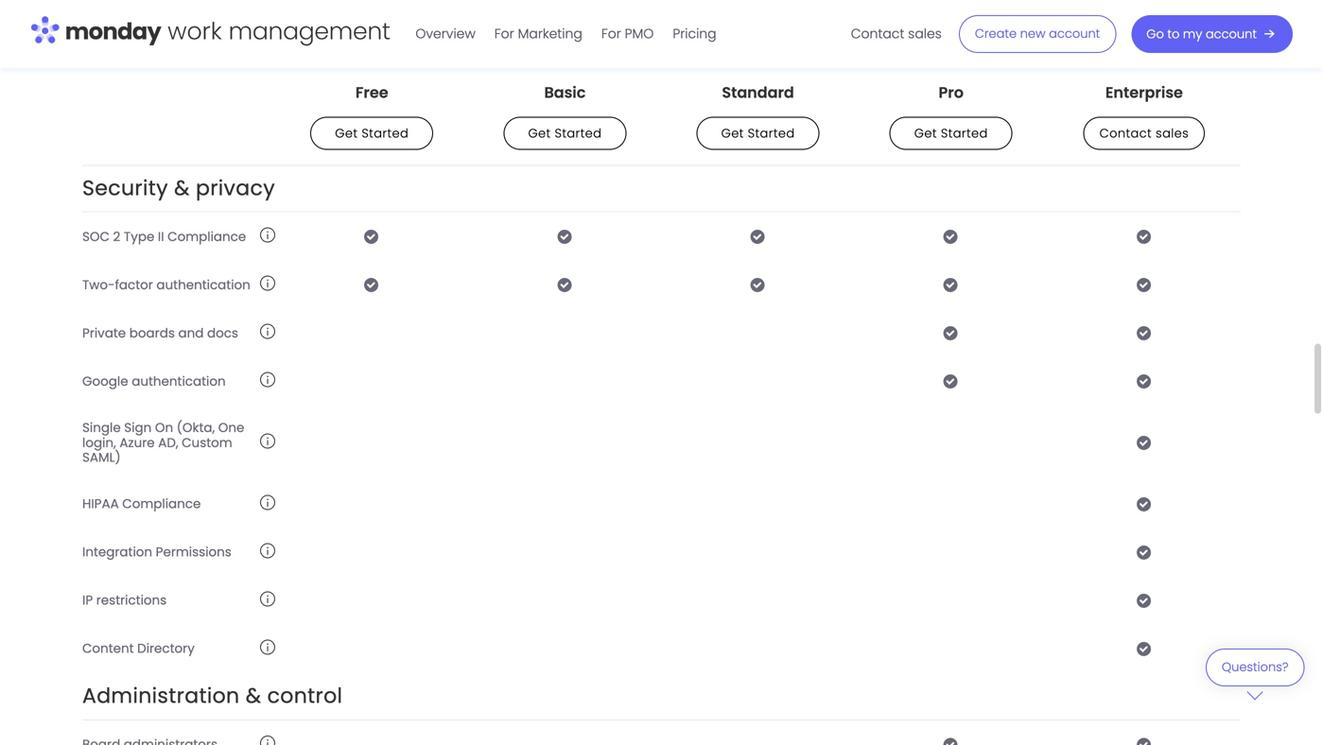 Task type: describe. For each thing, give the bounding box(es) containing it.
started for basic
[[555, 125, 602, 142]]

two-
[[82, 276, 115, 294]]

administration
[[82, 681, 240, 710]]

for for for pmo
[[601, 25, 621, 43]]

ii
[[158, 228, 164, 245]]

hipaa compliance
[[82, 495, 201, 513]]

for marketing
[[494, 25, 582, 43]]

webinars
[[142, 24, 200, 42]]

overview
[[416, 25, 476, 43]]

integration permissions
[[82, 543, 232, 561]]

content
[[82, 640, 134, 657]]

ad,
[[158, 434, 178, 451]]

administration & control
[[82, 681, 343, 710]]

ip restrictions
[[82, 592, 167, 609]]

info copy image for ip restrictions
[[260, 591, 275, 607]]

saml)
[[82, 449, 121, 466]]

pricing
[[673, 25, 717, 43]]

pricing link
[[663, 19, 726, 49]]

started for free
[[362, 125, 409, 142]]

soc 2 type ii compliance
[[82, 228, 246, 245]]

1 vertical spatial authentication
[[132, 373, 226, 390]]

8 info copy image from the top
[[260, 736, 275, 745]]

0 horizontal spatial contact sales button
[[841, 19, 951, 49]]

control
[[267, 681, 343, 710]]

docs
[[207, 324, 238, 342]]

single
[[82, 419, 121, 437]]

info copy image for content directory
[[260, 640, 275, 655]]

create
[[975, 25, 1017, 42]]

directory
[[137, 640, 195, 657]]

get started for pro
[[914, 125, 988, 142]]

get started for free
[[335, 125, 409, 142]]

& for privacy
[[174, 173, 190, 202]]

pmo
[[625, 25, 654, 43]]

get for pro
[[914, 125, 937, 142]]

enterprise
[[1106, 82, 1183, 103]]

1 vertical spatial compliance
[[122, 495, 201, 513]]

main element
[[406, 0, 1293, 68]]

on
[[155, 419, 173, 437]]

integration
[[82, 543, 152, 561]]

one
[[218, 419, 244, 437]]

standard
[[722, 82, 794, 103]]

marketing
[[518, 25, 582, 43]]

hipaa
[[82, 495, 119, 513]]

login,
[[82, 434, 116, 451]]

(okta,
[[177, 419, 215, 437]]

overview link
[[406, 19, 485, 49]]

1 horizontal spatial account
[[1206, 26, 1257, 43]]

restrictions
[[96, 592, 167, 609]]

info copy image for private boards and docs
[[260, 324, 275, 339]]

for pmo link
[[592, 19, 663, 49]]

permissions
[[156, 543, 232, 561]]

daily live webinars
[[82, 24, 200, 42]]

0 vertical spatial compliance
[[168, 228, 246, 245]]

dedicated
[[82, 71, 149, 88]]

privacy
[[196, 173, 275, 202]]

and
[[178, 324, 204, 342]]

ip
[[82, 592, 93, 609]]

info copy image for google authentication
[[260, 372, 275, 387]]

single sign on (okta, one login, azure ad, custom saml)
[[82, 419, 244, 466]]

get started for standard
[[721, 125, 795, 142]]

private
[[82, 324, 126, 342]]

get started button for free
[[310, 117, 433, 150]]

get started button for basic
[[504, 117, 626, 150]]

get started button for pro
[[890, 117, 1013, 150]]

1 horizontal spatial contact
[[1100, 125, 1152, 142]]



Task type: locate. For each thing, give the bounding box(es) containing it.
get
[[335, 125, 358, 142], [528, 125, 551, 142], [721, 125, 744, 142], [914, 125, 937, 142]]

started down pro
[[941, 125, 988, 142]]

0 vertical spatial contact
[[851, 25, 904, 43]]

factor
[[115, 276, 153, 294]]

create new account
[[975, 25, 1100, 42]]

contact sales button down enterprise
[[1084, 117, 1205, 150]]

info copy image for daily live webinars
[[260, 24, 275, 39]]

security & privacy
[[82, 173, 275, 202]]

authentication up "and"
[[156, 276, 250, 294]]

customer
[[152, 71, 213, 88]]

0 horizontal spatial account
[[1049, 25, 1100, 42]]

1 info copy image from the top
[[260, 24, 275, 39]]

info copy image for hipaa compliance
[[260, 495, 275, 510]]

2
[[113, 228, 120, 245]]

monday.com work management image
[[30, 12, 391, 52]]

go to my account button
[[1131, 15, 1293, 53]]

2 for from the left
[[601, 25, 621, 43]]

3 info copy image from the top
[[260, 434, 275, 449]]

2 vertical spatial info copy image
[[260, 434, 275, 449]]

info copy image
[[260, 228, 275, 243], [260, 276, 275, 291], [260, 372, 275, 387], [260, 495, 275, 510], [260, 543, 275, 558], [260, 591, 275, 607], [260, 640, 275, 655], [260, 736, 275, 745]]

my
[[1183, 26, 1202, 43]]

2 started from the left
[[555, 125, 602, 142]]

get started down "basic" at the left top of page
[[528, 125, 602, 142]]

1 for from the left
[[494, 25, 514, 43]]

& up soc 2 type ii compliance
[[174, 173, 190, 202]]

info copy image
[[260, 24, 275, 39], [260, 324, 275, 339], [260, 434, 275, 449]]

contact sales button up pro
[[841, 19, 951, 49]]

info copy image for single sign on (okta, one login, azure ad, custom saml)
[[260, 434, 275, 449]]

sign
[[124, 419, 152, 437]]

for inside for marketing link
[[494, 25, 514, 43]]

boards
[[129, 324, 175, 342]]

for left the pmo
[[601, 25, 621, 43]]

success
[[82, 85, 134, 103]]

get started down the free
[[335, 125, 409, 142]]

0 vertical spatial sales
[[908, 25, 942, 43]]

two-factor authentication
[[82, 276, 250, 294]]

get started button
[[310, 117, 433, 150], [504, 117, 626, 150], [697, 117, 820, 150], [890, 117, 1013, 150]]

0 vertical spatial contact sales button
[[841, 19, 951, 49]]

get started for basic
[[528, 125, 602, 142]]

1 started from the left
[[362, 125, 409, 142]]

1 info copy image from the top
[[260, 228, 275, 243]]

&
[[174, 173, 190, 202], [246, 681, 261, 710]]

contact sales down enterprise
[[1100, 125, 1189, 142]]

compliance
[[168, 228, 246, 245], [122, 495, 201, 513]]

contact sales up pro
[[851, 25, 942, 43]]

dedicated customer success manager *
[[82, 71, 213, 103]]

for inside "for pmo" link
[[601, 25, 621, 43]]

1 vertical spatial sales
[[1156, 125, 1189, 142]]

to
[[1167, 26, 1180, 43]]

compliance up integration permissions
[[122, 495, 201, 513]]

*
[[201, 85, 207, 103]]

info copy image for integration permissions
[[260, 543, 275, 558]]

google
[[82, 373, 128, 390]]

0 vertical spatial authentication
[[156, 276, 250, 294]]

0 horizontal spatial sales
[[908, 25, 942, 43]]

0 horizontal spatial for
[[494, 25, 514, 43]]

contact
[[851, 25, 904, 43], [1100, 125, 1152, 142]]

create new account button
[[959, 15, 1116, 53]]

3 info copy image from the top
[[260, 372, 275, 387]]

azure
[[119, 434, 155, 451]]

sales up pro
[[908, 25, 942, 43]]

get started down pro
[[914, 125, 988, 142]]

3 get started from the left
[[721, 125, 795, 142]]

2 get from the left
[[528, 125, 551, 142]]

started
[[362, 125, 409, 142], [555, 125, 602, 142], [748, 125, 795, 142], [941, 125, 988, 142]]

4 get from the left
[[914, 125, 937, 142]]

get started button down "basic" at the left top of page
[[504, 117, 626, 150]]

2 get started from the left
[[528, 125, 602, 142]]

3 get started button from the left
[[697, 117, 820, 150]]

started for standard
[[748, 125, 795, 142]]

1 horizontal spatial &
[[246, 681, 261, 710]]

1 horizontal spatial contact sales
[[1100, 125, 1189, 142]]

started down "basic" at the left top of page
[[555, 125, 602, 142]]

account right my
[[1206, 26, 1257, 43]]

sales
[[908, 25, 942, 43], [1156, 125, 1189, 142]]

questions?
[[1222, 659, 1289, 676]]

get started button for standard
[[697, 117, 820, 150]]

info copy image for two-factor authentication
[[260, 276, 275, 291]]

free
[[356, 82, 388, 103]]

sales inside "main" element
[[908, 25, 942, 43]]

started for pro
[[941, 125, 988, 142]]

& for control
[[246, 681, 261, 710]]

contact sales inside "main" element
[[851, 25, 942, 43]]

1 get started from the left
[[335, 125, 409, 142]]

questions? button
[[1206, 649, 1305, 700]]

5 info copy image from the top
[[260, 543, 275, 558]]

2 get started button from the left
[[504, 117, 626, 150]]

authentication
[[156, 276, 250, 294], [132, 373, 226, 390]]

started down the free
[[362, 125, 409, 142]]

0 horizontal spatial &
[[174, 173, 190, 202]]

manager
[[137, 85, 197, 103]]

compliance right ii
[[168, 228, 246, 245]]

4 get started from the left
[[914, 125, 988, 142]]

content directory
[[82, 640, 195, 657]]

0 vertical spatial info copy image
[[260, 24, 275, 39]]

account right new
[[1049, 25, 1100, 42]]

1 vertical spatial &
[[246, 681, 261, 710]]

started down the standard
[[748, 125, 795, 142]]

6 info copy image from the top
[[260, 591, 275, 607]]

get started button down the free
[[310, 117, 433, 150]]

3 get from the left
[[721, 125, 744, 142]]

sales down enterprise
[[1156, 125, 1189, 142]]

for
[[494, 25, 514, 43], [601, 25, 621, 43]]

1 horizontal spatial for
[[601, 25, 621, 43]]

for marketing link
[[485, 19, 592, 49]]

account
[[1049, 25, 1100, 42], [1206, 26, 1257, 43]]

get started down the standard
[[721, 125, 795, 142]]

0 vertical spatial contact sales
[[851, 25, 942, 43]]

contact sales button
[[841, 19, 951, 49], [1084, 117, 1205, 150]]

go
[[1147, 26, 1164, 43]]

0 vertical spatial &
[[174, 173, 190, 202]]

go to my account
[[1147, 26, 1257, 43]]

pro
[[939, 82, 964, 103]]

info copy image for soc 2 type ii compliance
[[260, 228, 275, 243]]

new
[[1020, 25, 1046, 42]]

3 started from the left
[[748, 125, 795, 142]]

1 get from the left
[[335, 125, 358, 142]]

1 vertical spatial info copy image
[[260, 324, 275, 339]]

1 get started button from the left
[[310, 117, 433, 150]]

type
[[124, 228, 154, 245]]

daily
[[82, 24, 113, 42]]

get for basic
[[528, 125, 551, 142]]

pricing check image
[[557, 25, 573, 40], [1137, 25, 1152, 40], [1137, 79, 1152, 94], [364, 229, 379, 244], [557, 229, 573, 244], [751, 229, 766, 244], [364, 277, 379, 292], [557, 277, 573, 292], [751, 277, 766, 292], [1137, 277, 1152, 292], [944, 326, 959, 341], [944, 374, 959, 389], [1137, 435, 1152, 450], [1137, 545, 1152, 560], [1137, 593, 1152, 608], [944, 737, 959, 745]]

get started
[[335, 125, 409, 142], [528, 125, 602, 142], [721, 125, 795, 142], [914, 125, 988, 142]]

get for standard
[[721, 125, 744, 142]]

0 horizontal spatial contact
[[851, 25, 904, 43]]

1 vertical spatial contact
[[1100, 125, 1152, 142]]

pricing check image
[[944, 25, 959, 40], [1137, 133, 1152, 148], [944, 229, 959, 244], [1137, 229, 1152, 244], [944, 277, 959, 292], [1137, 326, 1152, 341], [1137, 374, 1152, 389], [1137, 496, 1152, 512], [1137, 641, 1152, 656], [1137, 737, 1152, 745]]

contact sales
[[851, 25, 942, 43], [1100, 125, 1189, 142]]

custom
[[182, 434, 232, 451]]

7 info copy image from the top
[[260, 640, 275, 655]]

4 started from the left
[[941, 125, 988, 142]]

for for for marketing
[[494, 25, 514, 43]]

for pmo
[[601, 25, 654, 43]]

1 horizontal spatial sales
[[1156, 125, 1189, 142]]

get for free
[[335, 125, 358, 142]]

& left control
[[246, 681, 261, 710]]

0 horizontal spatial contact sales
[[851, 25, 942, 43]]

google authentication
[[82, 373, 226, 390]]

2 info copy image from the top
[[260, 276, 275, 291]]

authentication up on
[[132, 373, 226, 390]]

basic
[[544, 82, 586, 103]]

soc
[[82, 228, 110, 245]]

contact inside "main" element
[[851, 25, 904, 43]]

1 vertical spatial contact sales button
[[1084, 117, 1205, 150]]

4 info copy image from the top
[[260, 495, 275, 510]]

get started button down pro
[[890, 117, 1013, 150]]

live
[[117, 24, 138, 42]]

4 get started button from the left
[[890, 117, 1013, 150]]

1 vertical spatial contact sales
[[1100, 125, 1189, 142]]

1 horizontal spatial contact sales button
[[1084, 117, 1205, 150]]

security
[[82, 173, 168, 202]]

2 info copy image from the top
[[260, 324, 275, 339]]

private boards and docs
[[82, 324, 238, 342]]

get started button down the standard
[[697, 117, 820, 150]]

for left marketing
[[494, 25, 514, 43]]



Task type: vqa. For each thing, say whether or not it's contained in the screenshot.


